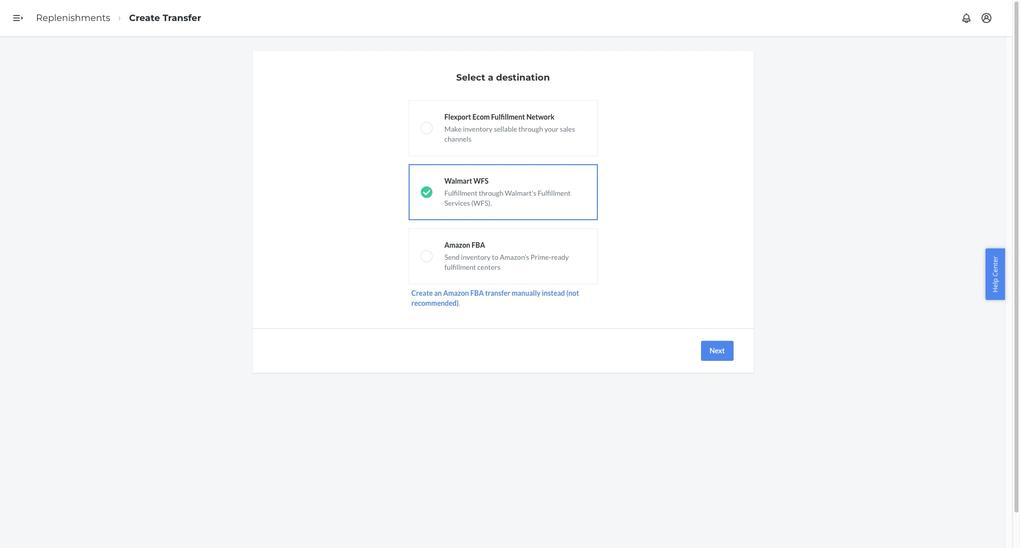 Task type: describe. For each thing, give the bounding box(es) containing it.
inventory inside amazon fba send inventory to amazon's prime-ready fulfillment centers
[[461, 253, 491, 262]]

create transfer
[[129, 12, 201, 23]]

select a destination
[[456, 72, 550, 83]]

(wfs).
[[472, 199, 492, 207]]

services
[[445, 199, 470, 207]]

create for create transfer
[[129, 12, 160, 23]]

flexport ecom fulfillment network make inventory sellable through your sales channels
[[445, 113, 575, 143]]

replenishments
[[36, 12, 110, 23]]

help
[[991, 278, 1000, 293]]

(not
[[567, 289, 579, 298]]

manually
[[512, 289, 541, 298]]

help center
[[991, 256, 1000, 293]]

breadcrumbs navigation
[[28, 3, 209, 33]]

transfer
[[485, 289, 511, 298]]

center
[[991, 256, 1000, 277]]

through inside walmart wfs fulfillment through walmart's fulfillment services (wfs).
[[479, 189, 504, 197]]

network
[[527, 113, 555, 121]]

wfs
[[474, 177, 489, 185]]

channels
[[445, 135, 472, 143]]

prime-
[[531, 253, 552, 262]]

amazon fba send inventory to amazon's prime-ready fulfillment centers
[[445, 241, 569, 272]]

centers
[[478, 263, 501, 272]]

open navigation image
[[12, 12, 24, 24]]

fba inside create an amazon fba transfer manually instead (not recommended)
[[471, 289, 484, 298]]

instead
[[542, 289, 565, 298]]

through inside flexport ecom fulfillment network make inventory sellable through your sales channels
[[519, 125, 543, 133]]

recommended)
[[412, 299, 459, 308]]

create transfer link
[[129, 12, 201, 23]]

send
[[445, 253, 460, 262]]

fulfillment for services
[[445, 189, 478, 197]]

destination
[[496, 72, 550, 83]]

amazon's
[[500, 253, 529, 262]]

an
[[434, 289, 442, 298]]

a
[[488, 72, 494, 83]]

open notifications image
[[961, 12, 973, 24]]

sellable
[[494, 125, 517, 133]]

open account menu image
[[981, 12, 993, 24]]



Task type: locate. For each thing, give the bounding box(es) containing it.
your
[[545, 125, 559, 133]]

1 vertical spatial inventory
[[461, 253, 491, 262]]

create left an
[[412, 289, 433, 298]]

through down the network
[[519, 125, 543, 133]]

1 horizontal spatial through
[[519, 125, 543, 133]]

walmart
[[445, 177, 472, 185]]

through
[[519, 125, 543, 133], [479, 189, 504, 197]]

make
[[445, 125, 462, 133]]

fba
[[472, 241, 485, 250], [471, 289, 484, 298]]

create inside create an amazon fba transfer manually instead (not recommended)
[[412, 289, 433, 298]]

flexport
[[445, 113, 471, 121]]

walmart's
[[505, 189, 537, 197]]

0 vertical spatial amazon
[[445, 241, 470, 250]]

1 vertical spatial fba
[[471, 289, 484, 298]]

inventory inside flexport ecom fulfillment network make inventory sellable through your sales channels
[[463, 125, 493, 133]]

0 horizontal spatial create
[[129, 12, 160, 23]]

next button
[[701, 341, 734, 361]]

create an amazon fba transfer manually instead (not recommended)
[[412, 289, 579, 308]]

amazon up .
[[443, 289, 469, 298]]

1 vertical spatial create
[[412, 289, 433, 298]]

create
[[129, 12, 160, 23], [412, 289, 433, 298]]

1 horizontal spatial fulfillment
[[491, 113, 525, 121]]

through up (wfs). at the top left
[[479, 189, 504, 197]]

transfer
[[163, 12, 201, 23]]

inventory
[[463, 125, 493, 133], [461, 253, 491, 262]]

fba up centers at the top left of page
[[472, 241, 485, 250]]

2 horizontal spatial fulfillment
[[538, 189, 571, 197]]

amazon up send
[[445, 241, 470, 250]]

next
[[710, 347, 725, 355]]

1 vertical spatial amazon
[[443, 289, 469, 298]]

replenishments link
[[36, 12, 110, 23]]

ready
[[552, 253, 569, 262]]

create left transfer
[[129, 12, 160, 23]]

0 vertical spatial inventory
[[463, 125, 493, 133]]

fba left "transfer"
[[471, 289, 484, 298]]

1 vertical spatial through
[[479, 189, 504, 197]]

amazon inside create an amazon fba transfer manually instead (not recommended)
[[443, 289, 469, 298]]

fulfillment inside flexport ecom fulfillment network make inventory sellable through your sales channels
[[491, 113, 525, 121]]

fulfillment
[[445, 263, 476, 272]]

create an amazon fba transfer manually instead (not recommended) link
[[412, 289, 579, 308]]

fulfillment
[[491, 113, 525, 121], [445, 189, 478, 197], [538, 189, 571, 197]]

create for create an amazon fba transfer manually instead (not recommended)
[[412, 289, 433, 298]]

fulfillment up sellable
[[491, 113, 525, 121]]

0 vertical spatial through
[[519, 125, 543, 133]]

fba inside amazon fba send inventory to amazon's prime-ready fulfillment centers
[[472, 241, 485, 250]]

0 vertical spatial fba
[[472, 241, 485, 250]]

to
[[492, 253, 499, 262]]

amazon
[[445, 241, 470, 250], [443, 289, 469, 298]]

inventory up centers at the top left of page
[[461, 253, 491, 262]]

.
[[459, 299, 460, 308]]

sales
[[560, 125, 575, 133]]

0 horizontal spatial fulfillment
[[445, 189, 478, 197]]

check circle image
[[421, 186, 433, 198]]

1 horizontal spatial create
[[412, 289, 433, 298]]

0 horizontal spatial through
[[479, 189, 504, 197]]

inventory down ecom
[[463, 125, 493, 133]]

create inside the breadcrumbs navigation
[[129, 12, 160, 23]]

fulfillment for sellable
[[491, 113, 525, 121]]

fulfillment up services
[[445, 189, 478, 197]]

0 vertical spatial create
[[129, 12, 160, 23]]

select
[[456, 72, 486, 83]]

fulfillment right walmart's
[[538, 189, 571, 197]]

help center button
[[986, 249, 1006, 300]]

walmart wfs fulfillment through walmart's fulfillment services (wfs).
[[445, 177, 571, 207]]

amazon inside amazon fba send inventory to amazon's prime-ready fulfillment centers
[[445, 241, 470, 250]]

ecom
[[473, 113, 490, 121]]



Task type: vqa. For each thing, say whether or not it's contained in the screenshot.
Create for Create Transfer
yes



